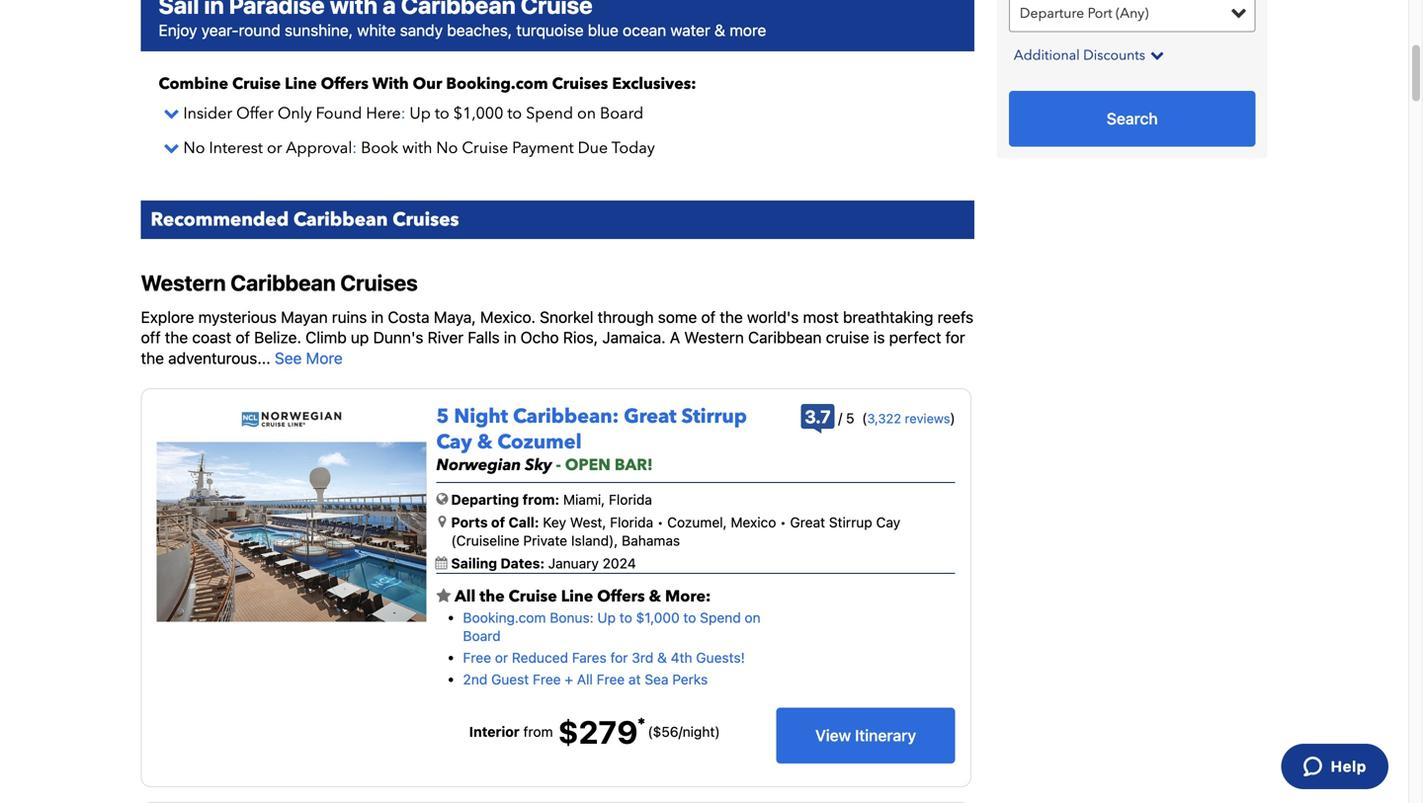 Task type: describe. For each thing, give the bounding box(es) containing it.
breathtaking
[[843, 308, 933, 326]]

off
[[141, 328, 161, 347]]

view
[[815, 726, 851, 745]]

some
[[658, 308, 697, 326]]

recommended
[[151, 207, 289, 233]]

key west, florida • cozumel, mexico
[[543, 515, 776, 531]]

interest
[[209, 137, 263, 159]]

2 horizontal spatial of
[[701, 308, 716, 326]]

costa
[[388, 308, 430, 326]]

cozumel
[[497, 429, 582, 456]]

departure
[[1020, 4, 1084, 23]]

bonus:
[[550, 610, 594, 626]]

5 night caribbean: great stirrup cay & cozumel norwegian sky - open bar!
[[436, 403, 747, 477]]

free or reduced fares for 3rd & 4th guests! link
[[463, 650, 745, 666]]

insider
[[183, 103, 232, 124]]

to up payment
[[507, 103, 522, 124]]

here
[[366, 103, 401, 124]]

1 vertical spatial line
[[561, 586, 593, 608]]

departure port ( any )
[[1020, 4, 1149, 23]]

1 vertical spatial cruise
[[462, 137, 508, 159]]

explore
[[141, 308, 194, 326]]

0 vertical spatial or
[[267, 137, 282, 159]]

0 vertical spatial :
[[401, 103, 406, 124]]

3,322
[[867, 411, 901, 426]]

belize.
[[254, 328, 301, 347]]

cruises for recommended caribbean cruises
[[393, 207, 459, 233]]

view itinerary
[[815, 726, 916, 745]]

1 vertical spatial florida
[[610, 515, 653, 531]]

& left more
[[714, 21, 725, 40]]

from
[[523, 724, 553, 740]]

combine
[[159, 73, 228, 95]]

with
[[372, 73, 409, 95]]

most
[[803, 308, 839, 326]]

spend inside booking.com bonus: up to $1,000 to spend on board free or reduced fares for 3rd & 4th guests! 2nd guest free + all free at sea perks
[[700, 610, 741, 626]]

perfect
[[889, 328, 941, 347]]

departing
[[451, 492, 519, 508]]

reviews
[[905, 411, 950, 426]]

due
[[578, 137, 608, 159]]

rios,
[[563, 328, 598, 347]]

0 horizontal spatial chevron down image
[[159, 140, 179, 156]]

is
[[873, 328, 885, 347]]

our
[[413, 73, 442, 95]]

caribbean for recommended
[[293, 207, 388, 233]]

3rd
[[632, 650, 654, 666]]

itinerary
[[855, 726, 916, 745]]

( inside search field
[[1116, 4, 1120, 23]]

sailing dates:
[[451, 555, 548, 572]]

0 vertical spatial florida
[[609, 492, 652, 508]]

more
[[730, 21, 766, 40]]

a
[[670, 328, 680, 347]]

stirrup inside great stirrup cay (cruiseline private island), bahamas
[[829, 515, 872, 531]]

2nd guest free + all free at sea perks link
[[463, 672, 708, 688]]

all the cruise line offers & more:
[[451, 586, 711, 608]]

0 horizontal spatial in
[[371, 308, 384, 326]]

0 vertical spatial offers
[[321, 73, 369, 95]]

cay inside 5 night caribbean: great stirrup cay & cozumel norwegian sky - open bar!
[[436, 429, 472, 456]]

2 • from the left
[[776, 515, 790, 531]]

5 inside 3.7 / 5 ( 3,322 reviews )
[[846, 410, 854, 427]]

& inside 5 night caribbean: great stirrup cay & cozumel norwegian sky - open bar!
[[477, 429, 492, 456]]

additional
[[1014, 46, 1080, 65]]

0 horizontal spatial up
[[410, 103, 431, 124]]

on inside booking.com bonus: up to $1,000 to spend on board free or reduced fares for 3rd & 4th guests! 2nd guest free + all free at sea perks
[[745, 610, 761, 626]]

world's
[[747, 308, 799, 326]]

-
[[556, 455, 561, 477]]

january 2024
[[548, 555, 636, 572]]

found
[[316, 103, 362, 124]]

the left world's
[[720, 308, 743, 326]]

sunshine,
[[285, 21, 353, 40]]

private
[[523, 533, 567, 549]]

explore mysterious mayan ruins in costa maya, mexico. snorkel through some of the world's most breathtaking reefs off the coast of belize. climb up dunn's river falls in ocho rios, jamaica. a western caribbean cruise is perfect for the adventurous
[[141, 308, 973, 368]]

0 horizontal spatial free
[[463, 650, 491, 666]]

search
[[1107, 109, 1158, 128]]

dunn's
[[373, 328, 423, 347]]

1 horizontal spatial free
[[533, 672, 561, 688]]

1 vertical spatial offers
[[597, 586, 645, 608]]

1 horizontal spatial board
[[600, 103, 644, 124]]

cruise
[[826, 328, 869, 347]]

falls
[[468, 328, 500, 347]]

turquoise
[[516, 21, 584, 40]]

/ for 3.7
[[838, 410, 842, 427]]

enjoy year-round sunshine, white sandy beaches, turquoise blue ocean water & more
[[159, 21, 766, 40]]

beaches,
[[447, 21, 512, 40]]

chevron down image
[[159, 105, 179, 121]]

0 vertical spatial cruises
[[552, 73, 608, 95]]

/ for ($56
[[678, 724, 683, 740]]

search link
[[1009, 91, 1256, 147]]

& left more:
[[649, 586, 661, 608]]

at
[[629, 672, 641, 688]]

1 • from the left
[[657, 515, 663, 531]]

great inside great stirrup cay (cruiseline private island), bahamas
[[790, 515, 825, 531]]

ports of call:
[[451, 515, 539, 531]]

to down combine cruise line offers with our booking.com cruises exclusives:
[[435, 103, 449, 124]]

port
[[1088, 4, 1112, 23]]

dates:
[[501, 555, 545, 572]]

0 vertical spatial cruise
[[232, 73, 281, 95]]

additional discounts
[[1014, 46, 1145, 65]]

cay inside great stirrup cay (cruiseline private island), bahamas
[[876, 515, 900, 531]]

adventurous
[[168, 349, 257, 368]]

board inside booking.com bonus: up to $1,000 to spend on board free or reduced fares for 3rd & 4th guests! 2nd guest free + all free at sea perks
[[463, 628, 501, 644]]

river
[[428, 328, 464, 347]]

west,
[[570, 515, 606, 531]]

globe image
[[436, 492, 448, 506]]

0 horizontal spatial of
[[236, 328, 250, 347]]

perks
[[672, 672, 708, 688]]

cozumel,
[[667, 515, 727, 531]]

stirrup inside 5 night caribbean: great stirrup cay & cozumel norwegian sky - open bar!
[[681, 403, 747, 431]]

discounts
[[1083, 46, 1145, 65]]

through
[[598, 308, 654, 326]]

0 horizontal spatial spend
[[526, 103, 573, 124]]

norwegian cruise line image
[[241, 411, 342, 428]]

western caribbean cruises
[[141, 270, 418, 296]]

...
[[257, 349, 270, 368]]

0 horizontal spatial line
[[285, 73, 317, 95]]

today
[[611, 137, 655, 159]]

western inside explore mysterious mayan ruins in costa maya, mexico. snorkel through some of the world's most breathtaking reefs off the coast of belize. climb up dunn's river falls in ocho rios, jamaica. a western caribbean cruise is perfect for the adventurous
[[684, 328, 744, 347]]

norwegian
[[436, 455, 521, 477]]

combine cruise line offers with our booking.com cruises exclusives:
[[159, 73, 696, 95]]

no interest or approval : book with no cruise payment due today
[[183, 137, 655, 159]]



Task type: locate. For each thing, give the bounding box(es) containing it.
night
[[454, 403, 508, 431]]

0 horizontal spatial :
[[352, 137, 357, 159]]

0 horizontal spatial great
[[624, 403, 677, 431]]

ocho
[[520, 328, 559, 347]]

island),
[[571, 533, 618, 549]]

: down 'with'
[[401, 103, 406, 124]]

4th
[[671, 650, 692, 666]]

offers up booking.com bonus: up to $1,000 to spend on board link at the bottom of page
[[597, 586, 645, 608]]

any
[[1120, 4, 1144, 23]]

1 vertical spatial up
[[597, 610, 616, 626]]

approval
[[286, 137, 352, 159]]

booking.com bonus: up to $1,000 to spend on board free or reduced fares for 3rd & 4th guests! 2nd guest free + all free at sea perks
[[463, 610, 761, 688]]

1 vertical spatial chevron down image
[[159, 140, 179, 156]]

1 vertical spatial great
[[790, 515, 825, 531]]

1 horizontal spatial chevron down image
[[1145, 48, 1164, 62]]

open
[[565, 455, 611, 477]]

book
[[361, 137, 398, 159]]

) up additional discounts dropdown button
[[1144, 4, 1149, 23]]

asterisk image
[[638, 718, 645, 726]]

mexico.
[[480, 308, 536, 326]]

cruises up the costa
[[340, 270, 418, 296]]

($56 / night)
[[648, 724, 720, 740]]

caribbean inside explore mysterious mayan ruins in costa maya, mexico. snorkel through some of the world's most breathtaking reefs off the coast of belize. climb up dunn's river falls in ocho rios, jamaica. a western caribbean cruise is perfect for the adventurous
[[748, 328, 822, 347]]

call:
[[509, 515, 539, 531]]

cruises down no interest or approval : book with no cruise payment due today
[[393, 207, 459, 233]]

) inside search field
[[1144, 4, 1149, 23]]

5 inside 5 night caribbean: great stirrup cay & cozumel norwegian sky - open bar!
[[436, 403, 449, 431]]

0 vertical spatial western
[[141, 270, 226, 296]]

0 horizontal spatial •
[[657, 515, 663, 531]]

0 vertical spatial booking.com
[[446, 73, 548, 95]]

mysterious
[[198, 308, 277, 326]]

up inside booking.com bonus: up to $1,000 to spend on board free or reduced fares for 3rd & 4th guests! 2nd guest free + all free at sea perks
[[597, 610, 616, 626]]

or
[[267, 137, 282, 159], [495, 650, 508, 666]]

1 vertical spatial western
[[684, 328, 744, 347]]

0 vertical spatial chevron down image
[[1145, 48, 1164, 62]]

cruise left payment
[[462, 137, 508, 159]]

miami,
[[563, 492, 605, 508]]

on
[[577, 103, 596, 124], [745, 610, 761, 626]]

0 vertical spatial spend
[[526, 103, 573, 124]]

0 horizontal spatial all
[[455, 586, 476, 608]]

cruise up offer
[[232, 73, 281, 95]]

0 vertical spatial (
[[1116, 4, 1120, 23]]

to up 3rd
[[619, 610, 632, 626]]

1 horizontal spatial great
[[790, 515, 825, 531]]

florida down bar!
[[609, 492, 652, 508]]

: left book
[[352, 137, 357, 159]]

or inside booking.com bonus: up to $1,000 to spend on board free or reduced fares for 3rd & 4th guests! 2nd guest free + all free at sea perks
[[495, 650, 508, 666]]

0 vertical spatial /
[[838, 410, 842, 427]]

cay
[[436, 429, 472, 456], [876, 515, 900, 531]]

0 vertical spatial cay
[[436, 429, 472, 456]]

for inside booking.com bonus: up to $1,000 to spend on board free or reduced fares for 3rd & 4th guests! 2nd guest free + all free at sea perks
[[610, 650, 628, 666]]

or right interest
[[267, 137, 282, 159]]

1 horizontal spatial or
[[495, 650, 508, 666]]

great up bar!
[[624, 403, 677, 431]]

great inside 5 night caribbean: great stirrup cay & cozumel norwegian sky - open bar!
[[624, 403, 677, 431]]

2 horizontal spatial free
[[597, 672, 625, 688]]

1 horizontal spatial offers
[[597, 586, 645, 608]]

star image
[[436, 588, 451, 604]]

1 horizontal spatial for
[[945, 328, 965, 347]]

1 horizontal spatial )
[[1144, 4, 1149, 23]]

( inside 3.7 / 5 ( 3,322 reviews )
[[862, 410, 867, 427]]

1 no from the left
[[183, 137, 205, 159]]

( right port
[[1116, 4, 1120, 23]]

night)
[[683, 724, 720, 740]]

None search field
[[997, 0, 1267, 159]]

western up the 'explore'
[[141, 270, 226, 296]]

1 vertical spatial (
[[862, 410, 867, 427]]

0 horizontal spatial on
[[577, 103, 596, 124]]

chevron down image inside additional discounts dropdown button
[[1145, 48, 1164, 62]]

with
[[402, 137, 432, 159]]

cruise
[[232, 73, 281, 95], [462, 137, 508, 159], [509, 586, 557, 608]]

booking.com up reduced
[[463, 610, 546, 626]]

1 horizontal spatial $1,000
[[636, 610, 680, 626]]

in down mexico.
[[504, 328, 516, 347]]

more:
[[665, 586, 711, 608]]

spend up payment
[[526, 103, 573, 124]]

$1,000 down combine cruise line offers with our booking.com cruises exclusives:
[[453, 103, 503, 124]]

1 vertical spatial spend
[[700, 610, 741, 626]]

the down sailing dates:
[[480, 586, 505, 608]]

) right 3,322
[[950, 410, 955, 427]]

sailing
[[451, 555, 497, 572]]

1 vertical spatial for
[[610, 650, 628, 666]]

on up the guests!
[[745, 610, 761, 626]]

$1,000
[[453, 103, 503, 124], [636, 610, 680, 626]]

1 vertical spatial of
[[236, 328, 250, 347]]

1 horizontal spatial no
[[436, 137, 458, 159]]

up down all the cruise line offers & more:
[[597, 610, 616, 626]]

1 vertical spatial cruises
[[393, 207, 459, 233]]

) inside 3.7 / 5 ( 3,322 reviews )
[[950, 410, 955, 427]]

free up 2nd
[[463, 650, 491, 666]]

board up 2nd
[[463, 628, 501, 644]]

chevron down image up search
[[1145, 48, 1164, 62]]

caribbean up mayan
[[231, 270, 336, 296]]

cruise down dates:
[[509, 586, 557, 608]]

0 vertical spatial )
[[1144, 4, 1149, 23]]

0 vertical spatial $1,000
[[453, 103, 503, 124]]

1 vertical spatial :
[[352, 137, 357, 159]]

map marker image
[[438, 515, 446, 529]]

chevron down image down chevron down image
[[159, 140, 179, 156]]

free left +
[[533, 672, 561, 688]]

2 vertical spatial cruises
[[340, 270, 418, 296]]

interior
[[469, 724, 520, 740]]

)
[[1144, 4, 1149, 23], [950, 410, 955, 427]]

0 horizontal spatial )
[[950, 410, 955, 427]]

1 vertical spatial caribbean
[[231, 270, 336, 296]]

all
[[455, 586, 476, 608], [577, 672, 593, 688]]

caribbean:
[[513, 403, 619, 431]]

offers up found
[[321, 73, 369, 95]]

•
[[657, 515, 663, 531], [776, 515, 790, 531]]

offer
[[236, 103, 274, 124]]

ocean
[[623, 21, 666, 40]]

the down the 'explore'
[[165, 328, 188, 347]]

for
[[945, 328, 965, 347], [610, 650, 628, 666]]

calendar image
[[435, 557, 447, 570]]

all inside booking.com bonus: up to $1,000 to spend on board free or reduced fares for 3rd & 4th guests! 2nd guest free + all free at sea perks
[[577, 672, 593, 688]]

0 vertical spatial all
[[455, 586, 476, 608]]

0 horizontal spatial $1,000
[[453, 103, 503, 124]]

1 horizontal spatial western
[[684, 328, 744, 347]]

/ inside 3.7 / 5 ( 3,322 reviews )
[[838, 410, 842, 427]]

1 vertical spatial stirrup
[[829, 515, 872, 531]]

line up bonus:
[[561, 586, 593, 608]]

booking.com down the beaches,
[[446, 73, 548, 95]]

3.7
[[805, 406, 831, 428]]

maya,
[[434, 308, 476, 326]]

caribbean for western
[[231, 270, 336, 296]]

caribbean
[[293, 207, 388, 233], [231, 270, 336, 296], [748, 328, 822, 347]]

/ right asterisk icon
[[678, 724, 683, 740]]

1 vertical spatial $1,000
[[636, 610, 680, 626]]

caribbean down approval
[[293, 207, 388, 233]]

january
[[548, 555, 599, 572]]

1 horizontal spatial stirrup
[[829, 515, 872, 531]]

(cruiseline
[[451, 533, 520, 549]]

cruises
[[552, 73, 608, 95], [393, 207, 459, 233], [340, 270, 418, 296]]

1 vertical spatial /
[[678, 724, 683, 740]]

0 vertical spatial caribbean
[[293, 207, 388, 233]]

payment
[[512, 137, 574, 159]]

0 vertical spatial in
[[371, 308, 384, 326]]

the down off in the left top of the page
[[141, 349, 164, 368]]

of up (cruiseline
[[491, 515, 505, 531]]

recommended caribbean cruises
[[151, 207, 459, 233]]

white
[[357, 21, 396, 40]]

1 horizontal spatial 5
[[846, 410, 854, 427]]

western right a
[[684, 328, 744, 347]]

free
[[463, 650, 491, 666], [533, 672, 561, 688], [597, 672, 625, 688]]

0 vertical spatial of
[[701, 308, 716, 326]]

spend
[[526, 103, 573, 124], [700, 610, 741, 626]]

sandy
[[400, 21, 443, 40]]

in right 'ruins'
[[371, 308, 384, 326]]

& left 4th
[[657, 650, 667, 666]]

for left 3rd
[[610, 650, 628, 666]]

to down more:
[[683, 610, 696, 626]]

interior from $279
[[469, 714, 638, 751]]

0 vertical spatial stirrup
[[681, 403, 747, 431]]

2 no from the left
[[436, 137, 458, 159]]

0 horizontal spatial board
[[463, 628, 501, 644]]

ports
[[451, 515, 488, 531]]

all right star image
[[455, 586, 476, 608]]

guest
[[491, 672, 529, 688]]

0 horizontal spatial 5
[[436, 403, 449, 431]]

for inside explore mysterious mayan ruins in costa maya, mexico. snorkel through some of the world's most breathtaking reefs off the coast of belize. climb up dunn's river falls in ocho rios, jamaica. a western caribbean cruise is perfect for the adventurous
[[945, 328, 965, 347]]

1 vertical spatial )
[[950, 410, 955, 427]]

coast
[[192, 328, 231, 347]]

1 vertical spatial on
[[745, 610, 761, 626]]

view itinerary link
[[776, 708, 955, 764]]

bar!
[[615, 455, 653, 477]]

caribbean down world's
[[748, 328, 822, 347]]

1 horizontal spatial of
[[491, 515, 505, 531]]

for down reefs at right top
[[945, 328, 965, 347]]

0 vertical spatial on
[[577, 103, 596, 124]]

up
[[351, 328, 369, 347]]

0 vertical spatial line
[[285, 73, 317, 95]]

of down mysterious
[[236, 328, 250, 347]]

year-
[[201, 21, 239, 40]]

1 vertical spatial or
[[495, 650, 508, 666]]

3.7 / 5 ( 3,322 reviews )
[[805, 406, 955, 428]]

0 horizontal spatial or
[[267, 137, 282, 159]]

2 vertical spatial cruise
[[509, 586, 557, 608]]

3,322 reviews link
[[867, 411, 950, 426]]

florida up bahamas
[[610, 515, 653, 531]]

1 vertical spatial booking.com
[[463, 610, 546, 626]]

1 horizontal spatial cay
[[876, 515, 900, 531]]

1 vertical spatial board
[[463, 628, 501, 644]]

0 horizontal spatial cay
[[436, 429, 472, 456]]

enjoy
[[159, 21, 197, 40]]

0 horizontal spatial offers
[[321, 73, 369, 95]]

5 right '3.7'
[[846, 410, 854, 427]]

booking.com
[[446, 73, 548, 95], [463, 610, 546, 626]]

0 vertical spatial for
[[945, 328, 965, 347]]

line up only
[[285, 73, 317, 95]]

up down our
[[410, 103, 431, 124]]

or up guest
[[495, 650, 508, 666]]

1 horizontal spatial •
[[776, 515, 790, 531]]

exclusives:
[[612, 73, 696, 95]]

0 horizontal spatial /
[[678, 724, 683, 740]]

great stirrup cay (cruiseline private island), bahamas
[[451, 515, 900, 549]]

stirrup
[[681, 403, 747, 431], [829, 515, 872, 531]]

$1,000 down more:
[[636, 610, 680, 626]]

free down free or reduced fares for 3rd & 4th guests! link
[[597, 672, 625, 688]]

1 horizontal spatial on
[[745, 610, 761, 626]]

no right with
[[436, 137, 458, 159]]

5
[[436, 403, 449, 431], [846, 410, 854, 427]]

cruises down blue
[[552, 73, 608, 95]]

$1,000 inside booking.com bonus: up to $1,000 to spend on board free or reduced fares for 3rd & 4th guests! 2nd guest free + all free at sea perks
[[636, 610, 680, 626]]

• up bahamas
[[657, 515, 663, 531]]

1 vertical spatial in
[[504, 328, 516, 347]]

& inside booking.com bonus: up to $1,000 to spend on board free or reduced fares for 3rd & 4th guests! 2nd guest free + all free at sea perks
[[657, 650, 667, 666]]

+
[[565, 672, 573, 688]]

0 horizontal spatial western
[[141, 270, 226, 296]]

sky
[[525, 455, 552, 477]]

1 horizontal spatial in
[[504, 328, 516, 347]]

snorkel
[[540, 308, 593, 326]]

1 horizontal spatial line
[[561, 586, 593, 608]]

norwegian sky image
[[157, 442, 426, 622]]

mayan
[[281, 308, 328, 326]]

up
[[410, 103, 431, 124], [597, 610, 616, 626]]

booking.com inside booking.com bonus: up to $1,000 to spend on board free or reduced fares for 3rd & 4th guests! 2nd guest free + all free at sea perks
[[463, 610, 546, 626]]

ruins
[[332, 308, 367, 326]]

spend down more:
[[700, 610, 741, 626]]

5 left night
[[436, 403, 449, 431]]

no down insider
[[183, 137, 205, 159]]

1 horizontal spatial spend
[[700, 610, 741, 626]]

all right +
[[577, 672, 593, 688]]

none search field containing departure port
[[997, 0, 1267, 159]]

no
[[183, 137, 205, 159], [436, 137, 458, 159]]

in
[[371, 308, 384, 326], [504, 328, 516, 347]]

jamaica.
[[602, 328, 666, 347]]

on up due on the left of page
[[577, 103, 596, 124]]

great right mexico
[[790, 515, 825, 531]]

of right some
[[701, 308, 716, 326]]

/ right '3.7'
[[838, 410, 842, 427]]

chevron down image
[[1145, 48, 1164, 62], [159, 140, 179, 156]]

1 horizontal spatial :
[[401, 103, 406, 124]]

1 vertical spatial all
[[577, 672, 593, 688]]

cruises for western caribbean cruises
[[340, 270, 418, 296]]

& left cozumel
[[477, 429, 492, 456]]

( right '3.7'
[[862, 410, 867, 427]]

2 vertical spatial caribbean
[[748, 328, 822, 347]]

insider offer only found here : up to $1,000 to spend on board
[[183, 103, 644, 124]]

climb
[[305, 328, 347, 347]]

guests!
[[696, 650, 745, 666]]

bahamas
[[622, 533, 680, 549]]

0 vertical spatial up
[[410, 103, 431, 124]]

board up today
[[600, 103, 644, 124]]

2 vertical spatial of
[[491, 515, 505, 531]]

• right cozumel, at the bottom of the page
[[776, 515, 790, 531]]

0 vertical spatial great
[[624, 403, 677, 431]]

$279
[[558, 714, 638, 751]]

1 horizontal spatial all
[[577, 672, 593, 688]]

0 horizontal spatial no
[[183, 137, 205, 159]]

1 horizontal spatial up
[[597, 610, 616, 626]]

0 horizontal spatial (
[[862, 410, 867, 427]]

departing from: miami, florida
[[451, 492, 652, 508]]

0 horizontal spatial for
[[610, 650, 628, 666]]



Task type: vqa. For each thing, say whether or not it's contained in the screenshot.
rightmost Spend
yes



